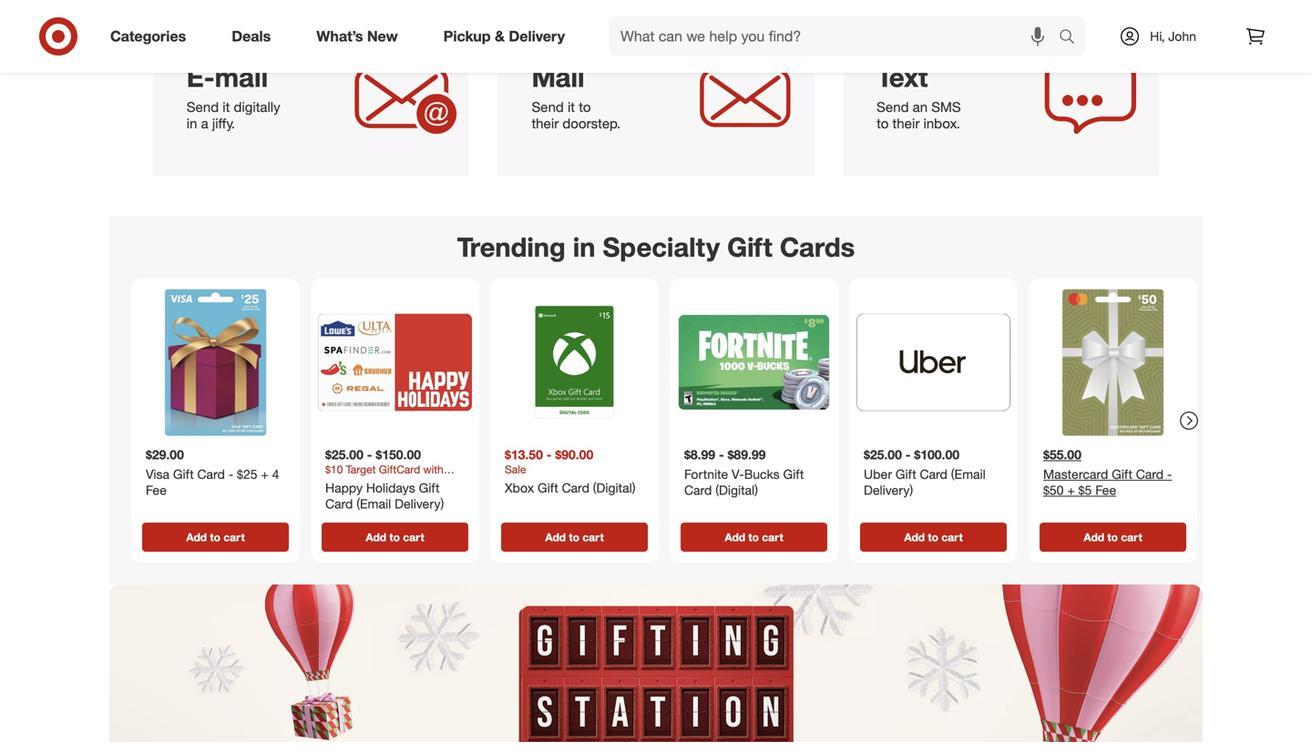 Task type: locate. For each thing, give the bounding box(es) containing it.
2 add from the left
[[366, 531, 387, 545]]

2 horizontal spatial send
[[877, 98, 909, 115]]

add to cart button
[[142, 523, 289, 553], [322, 523, 469, 553], [501, 523, 648, 553], [681, 523, 828, 553], [860, 523, 1007, 553], [1040, 523, 1187, 553]]

to down the 'happy holidays gift card (email delivery)'
[[390, 531, 400, 545]]

to inside mail send it to their doorstep.
[[579, 98, 591, 115]]

add to cart down the 'happy holidays gift card (email delivery)'
[[366, 531, 424, 545]]

- left $150.00
[[367, 447, 372, 463]]

6 cart from the left
[[1121, 531, 1143, 545]]

gift inside $29.00 visa gift card - $25 + 4 fee
[[173, 467, 194, 483]]

gift left cards
[[727, 231, 773, 263]]

to for fortnite v-bucks gift card (digital)
[[749, 531, 759, 545]]

1 fee from the left
[[146, 483, 167, 499]]

$55.00
[[1044, 447, 1082, 463]]

in
[[187, 115, 197, 132], [573, 231, 596, 263]]

cart down $13.50 - $90.00 sale xbox gift card (digital)
[[583, 531, 604, 545]]

(email inside the $25.00 - $100.00 uber gift card (email delivery)
[[951, 467, 986, 483]]

it inside mail send it to their doorstep.
[[568, 98, 575, 115]]

$25.00 up uber
[[864, 447, 902, 463]]

gift right the holidays
[[419, 481, 440, 497]]

0 horizontal spatial (digital)
[[593, 481, 636, 497]]

gift right 'visa'
[[173, 467, 194, 483]]

to down mail
[[579, 98, 591, 115]]

$25.00 - $100.00 uber gift card (email delivery)
[[864, 447, 986, 499]]

fortnite
[[685, 467, 728, 483]]

(email
[[951, 467, 986, 483], [357, 497, 391, 512]]

it inside e-mail send it digitally in a jiffy.
[[223, 98, 230, 115]]

send down e- in the top left of the page
[[187, 98, 219, 115]]

+ left $5 on the bottom right of the page
[[1068, 483, 1075, 499]]

0 horizontal spatial +
[[261, 467, 269, 483]]

search
[[1051, 29, 1095, 47]]

-
[[367, 447, 372, 463], [547, 447, 552, 463], [719, 447, 724, 463], [906, 447, 911, 463], [229, 467, 233, 483], [1168, 467, 1173, 483]]

$29.00
[[146, 447, 184, 463]]

what's
[[317, 27, 363, 45]]

to for mastercard gift card - $50 + $5 fee
[[1108, 531, 1118, 545]]

1 add to cart button from the left
[[142, 523, 289, 553]]

to down $29.00 visa gift card - $25 + 4 fee
[[210, 531, 221, 545]]

6 add to cart button from the left
[[1040, 523, 1187, 553]]

a
[[201, 115, 208, 132]]

+
[[261, 467, 269, 483], [1068, 483, 1075, 499]]

it
[[223, 98, 230, 115], [568, 98, 575, 115]]

what's new link
[[301, 16, 421, 57]]

card inside $13.50 - $90.00 sale xbox gift card (digital)
[[562, 481, 590, 497]]

categories
[[110, 27, 186, 45]]

send for text
[[877, 98, 909, 115]]

(digital) down $89.99
[[716, 483, 758, 499]]

card down $8.99
[[685, 483, 712, 499]]

search button
[[1051, 16, 1095, 60]]

4 cart from the left
[[762, 531, 784, 545]]

to
[[579, 98, 591, 115], [877, 115, 889, 132], [210, 531, 221, 545], [390, 531, 400, 545], [569, 531, 580, 545], [749, 531, 759, 545], [928, 531, 939, 545], [1108, 531, 1118, 545]]

mail
[[532, 61, 585, 93]]

gift inside the 'happy holidays gift card (email delivery)'
[[419, 481, 440, 497]]

6 add to cart from the left
[[1084, 531, 1143, 545]]

new
[[367, 27, 398, 45]]

add down v-
[[725, 531, 746, 545]]

add to cart for happy holidays gift card (email delivery)
[[366, 531, 424, 545]]

$55.00 mastercard gift card - $50 + $5 fee
[[1044, 447, 1173, 499]]

visa
[[146, 467, 170, 483]]

to down $13.50 - $90.00 sale xbox gift card (digital)
[[569, 531, 580, 545]]

(email down $100.00
[[951, 467, 986, 483]]

- right $5 on the bottom right of the page
[[1168, 467, 1173, 483]]

cart down bucks
[[762, 531, 784, 545]]

(email down $25.00 - $150.00
[[357, 497, 391, 512]]

their left doorstep.
[[532, 115, 559, 132]]

1 horizontal spatial it
[[568, 98, 575, 115]]

2 send from the left
[[532, 98, 564, 115]]

3 add to cart from the left
[[545, 531, 604, 545]]

3 cart from the left
[[583, 531, 604, 545]]

fee
[[146, 483, 167, 499], [1096, 483, 1117, 499]]

mail
[[215, 61, 268, 93]]

2 cart from the left
[[403, 531, 424, 545]]

card right $5 on the bottom right of the page
[[1136, 467, 1164, 483]]

gift right $5 on the bottom right of the page
[[1112, 467, 1133, 483]]

jiffy.
[[212, 115, 235, 132]]

happy
[[325, 481, 363, 497]]

4 add from the left
[[725, 531, 746, 545]]

2 it from the left
[[568, 98, 575, 115]]

add down $5 on the bottom right of the page
[[1084, 531, 1105, 545]]

$8.99
[[685, 447, 716, 463]]

hi,
[[1150, 28, 1165, 44]]

- for $90.00
[[547, 447, 552, 463]]

to left an at the right top of page
[[877, 115, 889, 132]]

card left the holidays
[[325, 497, 353, 512]]

(digital) inside $8.99 - $89.99 fortnite v-bucks gift card (digital)
[[716, 483, 758, 499]]

0 horizontal spatial delivery)
[[395, 497, 444, 512]]

1 vertical spatial (email
[[357, 497, 391, 512]]

send inside mail send it to their doorstep.
[[532, 98, 564, 115]]

1 horizontal spatial delivery)
[[864, 483, 913, 499]]

1 add from the left
[[186, 531, 207, 545]]

2 their from the left
[[893, 115, 920, 132]]

1 horizontal spatial (email
[[951, 467, 986, 483]]

$5
[[1079, 483, 1092, 499]]

- left $100.00
[[906, 447, 911, 463]]

it right a in the top left of the page
[[223, 98, 230, 115]]

in inside carousel region
[[573, 231, 596, 263]]

- inside $13.50 - $90.00 sale xbox gift card (digital)
[[547, 447, 552, 463]]

add to cart button down bucks
[[681, 523, 828, 553]]

4 add to cart from the left
[[725, 531, 784, 545]]

add to cart button down the 'happy holidays gift card (email delivery)'
[[322, 523, 469, 553]]

add to cart down $29.00 visa gift card - $25 + 4 fee
[[186, 531, 245, 545]]

0 vertical spatial in
[[187, 115, 197, 132]]

card down $100.00
[[920, 467, 948, 483]]

cart for uber gift card (email delivery)
[[942, 531, 963, 545]]

5 add from the left
[[905, 531, 925, 545]]

happy holidays gift card (email delivery)
[[325, 481, 444, 512]]

fee for visa
[[146, 483, 167, 499]]

$50
[[1044, 483, 1064, 499]]

add to cart down bucks
[[725, 531, 784, 545]]

their left inbox.
[[893, 115, 920, 132]]

pickup & delivery
[[444, 27, 565, 45]]

in right trending
[[573, 231, 596, 263]]

1 horizontal spatial fee
[[1096, 483, 1117, 499]]

0 vertical spatial (email
[[951, 467, 986, 483]]

$25.00 up happy
[[325, 447, 364, 463]]

add for xbox gift card (digital)
[[545, 531, 566, 545]]

add to cart button down $29.00 visa gift card - $25 + 4 fee
[[142, 523, 289, 553]]

1 their from the left
[[532, 115, 559, 132]]

(digital)
[[593, 481, 636, 497], [716, 483, 758, 499]]

2 add to cart from the left
[[366, 531, 424, 545]]

add to cart for visa gift card - $25 + 4 fee
[[186, 531, 245, 545]]

to down the $25.00 - $100.00 uber gift card (email delivery)
[[928, 531, 939, 545]]

to for xbox gift card (digital)
[[569, 531, 580, 545]]

v-
[[732, 467, 744, 483]]

gift right uber
[[896, 467, 917, 483]]

$25.00
[[325, 447, 364, 463], [864, 447, 902, 463]]

cart
[[224, 531, 245, 545], [403, 531, 424, 545], [583, 531, 604, 545], [762, 531, 784, 545], [942, 531, 963, 545], [1121, 531, 1143, 545]]

send
[[187, 98, 219, 115], [532, 98, 564, 115], [877, 98, 909, 115]]

1 vertical spatial in
[[573, 231, 596, 263]]

cart down the 'happy holidays gift card (email delivery)'
[[403, 531, 424, 545]]

1 horizontal spatial (digital)
[[716, 483, 758, 499]]

what's new
[[317, 27, 398, 45]]

- for $150.00
[[367, 447, 372, 463]]

sale
[[505, 463, 526, 477]]

fee inside $29.00 visa gift card - $25 + 4 fee
[[146, 483, 167, 499]]

add to cart button down $5 on the bottom right of the page
[[1040, 523, 1187, 553]]

fee down "$29.00" on the bottom of page
[[146, 483, 167, 499]]

- left $25
[[229, 467, 233, 483]]

gift inside $55.00 mastercard gift card - $50 + $5 fee
[[1112, 467, 1133, 483]]

- inside $55.00 mastercard gift card - $50 + $5 fee
[[1168, 467, 1173, 483]]

to down $55.00 mastercard gift card - $50 + $5 fee
[[1108, 531, 1118, 545]]

john
[[1169, 28, 1197, 44]]

add down the $25.00 - $100.00 uber gift card (email delivery)
[[905, 531, 925, 545]]

- inside $8.99 - $89.99 fortnite v-bucks gift card (digital)
[[719, 447, 724, 463]]

card left $25
[[197, 467, 225, 483]]

xbox gift card (digital) image
[[498, 286, 652, 440]]

add to cart button for uber gift card (email delivery)
[[860, 523, 1007, 553]]

3 send from the left
[[877, 98, 909, 115]]

send left an at the right top of page
[[877, 98, 909, 115]]

digitally
[[234, 98, 280, 115]]

(digital) down $90.00
[[593, 481, 636, 497]]

in left a in the top left of the page
[[187, 115, 197, 132]]

add for visa gift card - $25 + 4 fee
[[186, 531, 207, 545]]

add to cart down the $25.00 - $100.00 uber gift card (email delivery)
[[905, 531, 963, 545]]

to for happy holidays gift card (email delivery)
[[390, 531, 400, 545]]

3 add to cart button from the left
[[501, 523, 648, 553]]

sms
[[932, 98, 961, 115]]

0 horizontal spatial send
[[187, 98, 219, 115]]

1 cart from the left
[[224, 531, 245, 545]]

0 horizontal spatial $25.00
[[325, 447, 364, 463]]

gift
[[727, 231, 773, 263], [173, 467, 194, 483], [783, 467, 804, 483], [896, 467, 917, 483], [1112, 467, 1133, 483], [419, 481, 440, 497], [538, 481, 558, 497]]

add to cart for fortnite v-bucks gift card (digital)
[[725, 531, 784, 545]]

1 horizontal spatial $25.00
[[864, 447, 902, 463]]

gift right xbox
[[538, 481, 558, 497]]

add to cart down $5 on the bottom right of the page
[[1084, 531, 1143, 545]]

add to cart down $13.50 - $90.00 sale xbox gift card (digital)
[[545, 531, 604, 545]]

2 add to cart button from the left
[[322, 523, 469, 553]]

card
[[197, 467, 225, 483], [920, 467, 948, 483], [1136, 467, 1164, 483], [562, 481, 590, 497], [685, 483, 712, 499], [325, 497, 353, 512]]

3 add from the left
[[545, 531, 566, 545]]

+ inside $55.00 mastercard gift card - $50 + $5 fee
[[1068, 483, 1075, 499]]

add to cart button down the $25.00 - $100.00 uber gift card (email delivery)
[[860, 523, 1007, 553]]

+ inside $29.00 visa gift card - $25 + 4 fee
[[261, 467, 269, 483]]

their
[[532, 115, 559, 132], [893, 115, 920, 132]]

2 fee from the left
[[1096, 483, 1117, 499]]

add for mastercard gift card - $50 + $5 fee
[[1084, 531, 1105, 545]]

$13.50 - $90.00 sale xbox gift card (digital)
[[505, 447, 636, 497]]

- right $8.99
[[719, 447, 724, 463]]

5 add to cart button from the left
[[860, 523, 1007, 553]]

gift right bucks
[[783, 467, 804, 483]]

add down the 'happy holidays gift card (email delivery)'
[[366, 531, 387, 545]]

1 horizontal spatial +
[[1068, 483, 1075, 499]]

$100.00
[[915, 447, 960, 463]]

$29.00 visa gift card - $25 + 4 fee
[[146, 447, 279, 499]]

visa gift card - $25 + 4 fee image
[[139, 286, 293, 440]]

4 add to cart button from the left
[[681, 523, 828, 553]]

add to cart for mastercard gift card - $50 + $5 fee
[[1084, 531, 1143, 545]]

it down mail
[[568, 98, 575, 115]]

5 add to cart from the left
[[905, 531, 963, 545]]

add down $29.00 visa gift card - $25 + 4 fee
[[186, 531, 207, 545]]

add for uber gift card (email delivery)
[[905, 531, 925, 545]]

send down mail
[[532, 98, 564, 115]]

fee inside $55.00 mastercard gift card - $50 + $5 fee
[[1096, 483, 1117, 499]]

0 horizontal spatial (email
[[357, 497, 391, 512]]

add
[[186, 531, 207, 545], [366, 531, 387, 545], [545, 531, 566, 545], [725, 531, 746, 545], [905, 531, 925, 545], [1084, 531, 1105, 545]]

cart down $25
[[224, 531, 245, 545]]

uber gift card (email delivery) image
[[857, 286, 1011, 440]]

cards
[[780, 231, 855, 263]]

cart down the $25.00 - $100.00 uber gift card (email delivery)
[[942, 531, 963, 545]]

cart down $55.00 mastercard gift card - $50 + $5 fee
[[1121, 531, 1143, 545]]

1 horizontal spatial in
[[573, 231, 596, 263]]

send inside text send an sms to their inbox.
[[877, 98, 909, 115]]

2 $25.00 from the left
[[864, 447, 902, 463]]

1 add to cart from the left
[[186, 531, 245, 545]]

card down $90.00
[[562, 481, 590, 497]]

- inside the $25.00 - $100.00 uber gift card (email delivery)
[[906, 447, 911, 463]]

1 horizontal spatial send
[[532, 98, 564, 115]]

holidays
[[366, 481, 415, 497]]

0 horizontal spatial their
[[532, 115, 559, 132]]

5 cart from the left
[[942, 531, 963, 545]]

delivery) inside the $25.00 - $100.00 uber gift card (email delivery)
[[864, 483, 913, 499]]

0 horizontal spatial fee
[[146, 483, 167, 499]]

1 $25.00 from the left
[[325, 447, 364, 463]]

fee for mastercard
[[1096, 483, 1117, 499]]

add for fortnite v-bucks gift card (digital)
[[725, 531, 746, 545]]

1 horizontal spatial their
[[893, 115, 920, 132]]

add to cart button down $13.50 - $90.00 sale xbox gift card (digital)
[[501, 523, 648, 553]]

cart for happy holidays gift card (email delivery)
[[403, 531, 424, 545]]

1 it from the left
[[223, 98, 230, 115]]

1 send from the left
[[187, 98, 219, 115]]

fee right $5 on the bottom right of the page
[[1096, 483, 1117, 499]]

0 horizontal spatial in
[[187, 115, 197, 132]]

to down bucks
[[749, 531, 759, 545]]

6 add from the left
[[1084, 531, 1105, 545]]

trending
[[457, 231, 566, 263]]

- left $90.00
[[547, 447, 552, 463]]

$25.00 inside the $25.00 - $100.00 uber gift card (email delivery)
[[864, 447, 902, 463]]

gift inside $13.50 - $90.00 sale xbox gift card (digital)
[[538, 481, 558, 497]]

add to cart
[[186, 531, 245, 545], [366, 531, 424, 545], [545, 531, 604, 545], [725, 531, 784, 545], [905, 531, 963, 545], [1084, 531, 1143, 545]]

add down $13.50 - $90.00 sale xbox gift card (digital)
[[545, 531, 566, 545]]

What can we help you find? suggestions appear below search field
[[610, 16, 1064, 57]]

0 horizontal spatial it
[[223, 98, 230, 115]]

mastercard gift card - $50 + $5 fee image
[[1036, 286, 1190, 440]]

delivery)
[[864, 483, 913, 499], [395, 497, 444, 512]]

+ left 4
[[261, 467, 269, 483]]



Task type: describe. For each thing, give the bounding box(es) containing it.
delivery
[[509, 27, 565, 45]]

specialty
[[603, 231, 720, 263]]

mastercard
[[1044, 467, 1109, 483]]

add for happy holidays gift card (email delivery)
[[366, 531, 387, 545]]

to for visa gift card - $25 + 4 fee
[[210, 531, 221, 545]]

text send an sms to their inbox.
[[877, 61, 961, 132]]

&
[[495, 27, 505, 45]]

deals
[[232, 27, 271, 45]]

categories link
[[95, 16, 209, 57]]

+ for $5
[[1068, 483, 1075, 499]]

(email inside the 'happy holidays gift card (email delivery)'
[[357, 497, 391, 512]]

hi, john
[[1150, 28, 1197, 44]]

- inside $29.00 visa gift card - $25 + 4 fee
[[229, 467, 233, 483]]

card inside $55.00 mastercard gift card - $50 + $5 fee
[[1136, 467, 1164, 483]]

gifting station image
[[109, 585, 1203, 743]]

send for mail
[[532, 98, 564, 115]]

add to cart for xbox gift card (digital)
[[545, 531, 604, 545]]

$89.99
[[728, 447, 766, 463]]

carousel region
[[109, 216, 1203, 585]]

trending in specialty gift cards
[[457, 231, 855, 263]]

text
[[877, 61, 928, 93]]

cart for fortnite v-bucks gift card (digital)
[[762, 531, 784, 545]]

gift inside $8.99 - $89.99 fortnite v-bucks gift card (digital)
[[783, 467, 804, 483]]

send inside e-mail send it digitally in a jiffy.
[[187, 98, 219, 115]]

$13.50
[[505, 447, 543, 463]]

add to cart for uber gift card (email delivery)
[[905, 531, 963, 545]]

card inside the $25.00 - $100.00 uber gift card (email delivery)
[[920, 467, 948, 483]]

inbox.
[[924, 115, 961, 132]]

delivery) inside the 'happy holidays gift card (email delivery)'
[[395, 497, 444, 512]]

cart for visa gift card - $25 + 4 fee
[[224, 531, 245, 545]]

cart for mastercard gift card - $50 + $5 fee
[[1121, 531, 1143, 545]]

pickup
[[444, 27, 491, 45]]

doorstep.
[[563, 115, 621, 132]]

$25.00 for $25.00 - $100.00 uber gift card (email delivery)
[[864, 447, 902, 463]]

$8.99 - $89.99 fortnite v-bucks gift card (digital)
[[685, 447, 804, 499]]

$25
[[237, 467, 258, 483]]

their inside text send an sms to their inbox.
[[893, 115, 920, 132]]

add to cart button for fortnite v-bucks gift card (digital)
[[681, 523, 828, 553]]

bucks
[[744, 467, 780, 483]]

add to cart button for xbox gift card (digital)
[[501, 523, 648, 553]]

e-
[[187, 61, 215, 93]]

in inside e-mail send it digitally in a jiffy.
[[187, 115, 197, 132]]

$150.00
[[376, 447, 421, 463]]

4
[[272, 467, 279, 483]]

card inside the 'happy holidays gift card (email delivery)'
[[325, 497, 353, 512]]

(digital) inside $13.50 - $90.00 sale xbox gift card (digital)
[[593, 481, 636, 497]]

+ for 4
[[261, 467, 269, 483]]

to for uber gift card (email delivery)
[[928, 531, 939, 545]]

$25.00 - $150.00
[[325, 447, 421, 463]]

add to cart button for visa gift card - $25 + 4 fee
[[142, 523, 289, 553]]

- for $100.00
[[906, 447, 911, 463]]

$90.00
[[555, 447, 594, 463]]

add to cart button for happy holidays gift card (email delivery)
[[322, 523, 469, 553]]

card inside $8.99 - $89.99 fortnite v-bucks gift card (digital)
[[685, 483, 712, 499]]

mail send it to their doorstep.
[[532, 61, 621, 132]]

gift inside the $25.00 - $100.00 uber gift card (email delivery)
[[896, 467, 917, 483]]

uber
[[864, 467, 892, 483]]

- for $89.99
[[719, 447, 724, 463]]

$25.00 for $25.00 - $150.00
[[325, 447, 364, 463]]

their inside mail send it to their doorstep.
[[532, 115, 559, 132]]

add to cart button for mastercard gift card - $50 + $5 fee
[[1040, 523, 1187, 553]]

to inside text send an sms to their inbox.
[[877, 115, 889, 132]]

e-mail send it digitally in a jiffy.
[[187, 61, 280, 132]]

happy holidays gift card (email delivery) image
[[318, 286, 472, 440]]

xbox
[[505, 481, 534, 497]]

card inside $29.00 visa gift card - $25 + 4 fee
[[197, 467, 225, 483]]

pickup & delivery link
[[428, 16, 588, 57]]

deals link
[[216, 16, 294, 57]]

an
[[913, 98, 928, 115]]

fortnite v-bucks gift card (digital) image
[[677, 286, 831, 440]]

cart for xbox gift card (digital)
[[583, 531, 604, 545]]



Task type: vqa. For each thing, say whether or not it's contained in the screenshot.
+ within $55.00 Mastercard Gift Card - $50 + $5 Fee
yes



